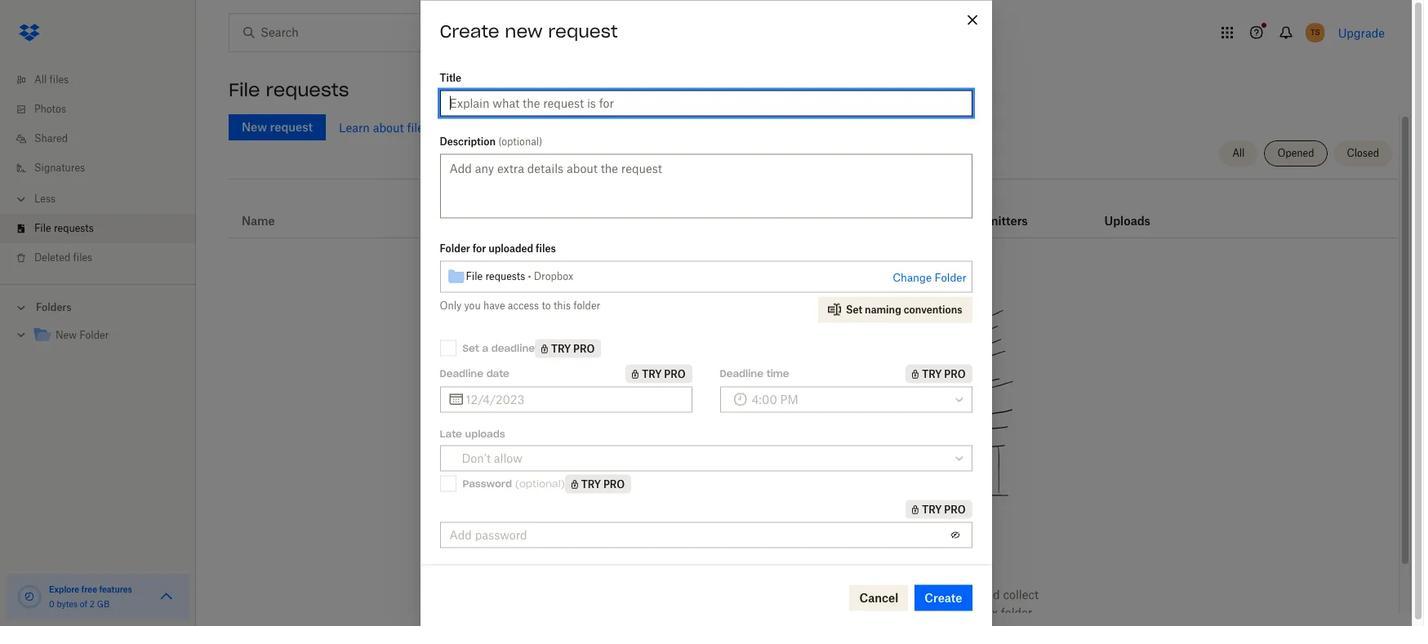 Task type: locate. For each thing, give the bounding box(es) containing it.
0 horizontal spatial your
[[640, 606, 663, 620]]

try
[[551, 342, 571, 354], [642, 367, 662, 380], [922, 367, 942, 380], [581, 478, 601, 490], [922, 503, 942, 515]]

shared
[[34, 132, 68, 145]]

new
[[56, 329, 77, 341]]

only you have access to this folder
[[440, 299, 600, 311]]

set a deadline
[[463, 342, 535, 354]]

1 horizontal spatial a
[[837, 588, 844, 602]]

folder left for
[[440, 242, 470, 254]]

privacy
[[696, 624, 735, 626]]

create
[[440, 20, 499, 42], [925, 590, 962, 604]]

optional
[[501, 135, 539, 147], [519, 477, 561, 490]]

requests left • on the top of the page
[[485, 270, 525, 282]]

create button
[[915, 585, 972, 611]]

1 horizontal spatial create
[[925, 590, 962, 604]]

set for set naming conventions
[[846, 303, 862, 315]]

1 vertical spatial folder
[[1001, 606, 1032, 620]]

deadline left the date
[[440, 367, 483, 379]]

quota usage element
[[16, 584, 42, 610]]

dropbox
[[534, 270, 573, 282], [847, 588, 893, 602], [952, 606, 998, 620]]

1 vertical spatial your
[[938, 624, 962, 626]]

( right the password
[[515, 477, 519, 490]]

request
[[548, 20, 618, 42]]

1 horizontal spatial from
[[818, 547, 863, 570]]

a up automatically
[[837, 588, 844, 602]]

1 horizontal spatial file
[[229, 78, 260, 101]]

1 vertical spatial have
[[809, 588, 834, 602]]

all inside button
[[1232, 147, 1245, 159]]

1 horizontal spatial dropbox
[[847, 588, 893, 602]]

folder for new folder
[[79, 329, 109, 341]]

0 horizontal spatial have
[[483, 299, 505, 311]]

optional right the description
[[501, 135, 539, 147]]

description
[[440, 135, 496, 147]]

Add any extra details about the request text field
[[440, 154, 972, 218]]

from up dropbox.
[[662, 588, 687, 602]]

folder right new
[[79, 329, 109, 341]]

1 horizontal spatial column header
[[1104, 192, 1170, 231]]

1 horizontal spatial (
[[515, 477, 519, 490]]

1 horizontal spatial )
[[561, 477, 565, 490]]

1 vertical spatial file requests
[[34, 222, 94, 234]]

0 horizontal spatial (
[[498, 135, 501, 147]]

uploaded
[[488, 242, 533, 254]]

2 horizontal spatial a
[[942, 606, 949, 620]]

0 horizontal spatial file
[[407, 120, 424, 134]]

requests up deleted files
[[54, 222, 94, 234]]

1 horizontal spatial all
[[1232, 147, 1245, 159]]

all files
[[34, 73, 69, 86]]

0 vertical spatial (
[[498, 135, 501, 147]]

Title text field
[[449, 94, 962, 112]]

0 vertical spatial you
[[464, 299, 481, 311]]

0 horizontal spatial folder
[[79, 329, 109, 341]]

set up "deadline date"
[[463, 342, 479, 354]]

) right the password
[[561, 477, 565, 490]]

requests inside create new request dialog
[[485, 270, 525, 282]]

0 vertical spatial file
[[407, 120, 424, 134]]

this
[[554, 299, 571, 311]]

set naming conventions
[[846, 303, 962, 315]]

need
[[658, 547, 708, 570]]

1 horizontal spatial you
[[602, 624, 621, 626]]

0 horizontal spatial dropbox
[[534, 270, 573, 282]]

list
[[0, 56, 196, 284]]

pro trial element
[[813, 211, 839, 231], [535, 339, 601, 358], [626, 364, 692, 383], [906, 364, 972, 383], [565, 474, 631, 493], [906, 500, 972, 518]]

file requests • dropbox
[[466, 270, 573, 282]]

your down into
[[938, 624, 962, 626]]

files inside request files from anyone, whether they have a dropbox account or not, and collect them in your dropbox. files will be automatically organized into a dropbox folder you choose. your privacy is important, so those who upload to your file reque
[[636, 588, 658, 602]]

your up choose. on the bottom left of page
[[640, 606, 663, 620]]

1 vertical spatial file
[[34, 222, 51, 234]]

1 horizontal spatial folder
[[440, 242, 470, 254]]

files inside all files link
[[49, 73, 69, 86]]

0 vertical spatial folder
[[573, 299, 600, 311]]

0 vertical spatial to
[[542, 299, 551, 311]]

dropbox down not,
[[952, 606, 998, 620]]

0 horizontal spatial set
[[463, 342, 479, 354]]

set naming conventions button
[[818, 296, 972, 323]]

you right only
[[464, 299, 481, 311]]

deadline left time
[[720, 367, 763, 379]]

pro
[[573, 342, 595, 354], [664, 367, 685, 380], [944, 367, 966, 380], [603, 478, 625, 490], [944, 503, 966, 515]]

have left access
[[483, 299, 505, 311]]

all for all files
[[34, 73, 47, 86]]

collect
[[1003, 588, 1039, 602]]

dropbox right • on the top of the page
[[534, 270, 573, 282]]

choose.
[[624, 624, 665, 626]]

1 vertical spatial (
[[515, 477, 519, 490]]

folder down collect
[[1001, 606, 1032, 620]]

Add password password field
[[449, 526, 942, 544]]

file requests up learn on the top of the page
[[229, 78, 349, 101]]

dropbox up the organized
[[847, 588, 893, 602]]

2 horizontal spatial file
[[466, 270, 483, 282]]

file right the about
[[407, 120, 424, 134]]

1 vertical spatial to
[[924, 624, 935, 626]]

file inside create new request dialog
[[466, 270, 483, 282]]

set
[[846, 303, 862, 315], [463, 342, 479, 354]]

requests
[[266, 78, 349, 101], [427, 120, 473, 134], [54, 222, 94, 234], [485, 270, 525, 282]]

folder up conventions
[[935, 270, 966, 283]]

0 horizontal spatial you
[[464, 299, 481, 311]]

2 deadline from the left
[[720, 367, 763, 379]]

1 horizontal spatial have
[[809, 588, 834, 602]]

file inside "link"
[[34, 222, 51, 234]]

deadline for deadline date
[[440, 367, 483, 379]]

0 vertical spatial a
[[482, 342, 488, 354]]

folders
[[36, 301, 71, 314]]

create new request
[[440, 20, 618, 42]]

to down into
[[924, 624, 935, 626]]

files right deleted
[[73, 251, 92, 264]]

•
[[528, 270, 531, 282]]

created
[[546, 214, 591, 228]]

0 horizontal spatial to
[[542, 299, 551, 311]]

0 vertical spatial file
[[229, 78, 260, 101]]

2 vertical spatial folder
[[79, 329, 109, 341]]

set left naming
[[846, 303, 862, 315]]

1 deadline from the left
[[440, 367, 483, 379]]

1 horizontal spatial your
[[938, 624, 962, 626]]

) for password ( optional )
[[561, 477, 565, 490]]

files
[[718, 606, 744, 620]]

file
[[229, 78, 260, 101], [34, 222, 51, 234], [466, 270, 483, 282]]

0 vertical spatial folder
[[440, 242, 470, 254]]

have up automatically
[[809, 588, 834, 602]]

need something from someone?
[[658, 547, 969, 570]]

1 vertical spatial )
[[561, 477, 565, 490]]

0 horizontal spatial create
[[440, 20, 499, 42]]

1 vertical spatial you
[[602, 624, 621, 626]]

1 vertical spatial folder
[[935, 270, 966, 283]]

1 horizontal spatial set
[[846, 303, 862, 315]]

0 vertical spatial optional
[[501, 135, 539, 147]]

have
[[483, 299, 505, 311], [809, 588, 834, 602]]

1 vertical spatial from
[[662, 588, 687, 602]]

0 horizontal spatial folder
[[573, 299, 600, 311]]

0 vertical spatial all
[[34, 73, 47, 86]]

folder inside request files from anyone, whether they have a dropbox account or not, and collect them in your dropbox. files will be automatically organized into a dropbox folder you choose. your privacy is important, so those who upload to your file reque
[[1001, 606, 1032, 620]]

( right the description
[[498, 135, 501, 147]]

0 horizontal spatial all
[[34, 73, 47, 86]]

explore free features 0 bytes of 2 gb
[[49, 585, 132, 609]]

to
[[542, 299, 551, 311], [924, 624, 935, 626]]

to left 'this'
[[542, 299, 551, 311]]

1 vertical spatial optional
[[519, 477, 561, 490]]

new
[[505, 20, 543, 42]]

0 vertical spatial have
[[483, 299, 505, 311]]

folder right 'this'
[[573, 299, 600, 311]]

) right the description
[[539, 135, 542, 147]]

0 horizontal spatial deadline
[[440, 367, 483, 379]]

cancel button
[[850, 585, 908, 611]]

0 vertical spatial )
[[539, 135, 542, 147]]

to inside request files from anyone, whether they have a dropbox account or not, and collect them in your dropbox. files will be automatically organized into a dropbox folder you choose. your privacy is important, so those who upload to your file reque
[[924, 624, 935, 626]]

0 vertical spatial from
[[818, 547, 863, 570]]

folder inside button
[[935, 270, 966, 283]]

0 vertical spatial create
[[440, 20, 499, 42]]

learn about file requests
[[339, 120, 473, 134]]

0 vertical spatial file requests
[[229, 78, 349, 101]]

deleted files link
[[13, 243, 196, 273]]

created button
[[546, 211, 591, 231]]

0 vertical spatial set
[[846, 303, 862, 315]]

1 horizontal spatial to
[[924, 624, 935, 626]]

file down not,
[[965, 624, 982, 626]]

1 vertical spatial all
[[1232, 147, 1245, 159]]

set inside set naming conventions "button"
[[846, 303, 862, 315]]

folder inside create new request dialog
[[573, 299, 600, 311]]

all files link
[[13, 65, 196, 95]]

1 vertical spatial file
[[965, 624, 982, 626]]

deadline for deadline time
[[720, 367, 763, 379]]

1 horizontal spatial file requests
[[229, 78, 349, 101]]

row
[[229, 185, 1399, 238]]

optional right the password
[[519, 477, 561, 490]]

have inside create new request dialog
[[483, 299, 505, 311]]

signatures link
[[13, 154, 196, 183]]

you down them
[[602, 624, 621, 626]]

late
[[440, 427, 462, 439]]

files inside deleted files link
[[73, 251, 92, 264]]

0 horizontal spatial a
[[482, 342, 488, 354]]

cancel
[[859, 590, 898, 604]]

deadline
[[440, 367, 483, 379], [720, 367, 763, 379]]

1 horizontal spatial deadline
[[720, 367, 763, 379]]

file requests up deleted files
[[34, 222, 94, 234]]

0 horizontal spatial )
[[539, 135, 542, 147]]

requests up the description
[[427, 120, 473, 134]]

files down created button
[[536, 242, 556, 254]]

change
[[893, 270, 932, 283]]

(
[[498, 135, 501, 147], [515, 477, 519, 490]]

files up photos
[[49, 73, 69, 86]]

files inside create new request dialog
[[536, 242, 556, 254]]

1 vertical spatial set
[[463, 342, 479, 354]]

explore
[[49, 585, 79, 594]]

2 vertical spatial file
[[466, 270, 483, 282]]

2 horizontal spatial folder
[[935, 270, 966, 283]]

0 vertical spatial dropbox
[[534, 270, 573, 282]]

who
[[858, 624, 881, 626]]

1 horizontal spatial file
[[965, 624, 982, 626]]

will
[[747, 606, 766, 620]]

0 horizontal spatial from
[[662, 588, 687, 602]]

try pro
[[551, 342, 595, 354], [642, 367, 685, 380], [922, 367, 966, 380], [581, 478, 625, 490], [922, 503, 966, 515]]

files up 'in'
[[636, 588, 658, 602]]

file
[[407, 120, 424, 134], [965, 624, 982, 626]]

only
[[440, 299, 461, 311]]

0 horizontal spatial file
[[34, 222, 51, 234]]

request
[[589, 588, 633, 602]]

all up photos
[[34, 73, 47, 86]]

dropbox inside create new request dialog
[[534, 270, 573, 282]]

create up into
[[925, 590, 962, 604]]

a right into
[[942, 606, 949, 620]]

create for create new request
[[440, 20, 499, 42]]

0 horizontal spatial file requests
[[34, 222, 94, 234]]

1 horizontal spatial folder
[[1001, 606, 1032, 620]]

someone?
[[868, 547, 969, 570]]

create inside button
[[925, 590, 962, 604]]

from for anyone,
[[662, 588, 687, 602]]

column header
[[965, 192, 1030, 231], [1104, 192, 1170, 231], [1343, 195, 1399, 228]]

list containing all files
[[0, 56, 196, 284]]

0 vertical spatial your
[[640, 606, 663, 620]]

2 horizontal spatial dropbox
[[952, 606, 998, 620]]

files for request files from anyone, whether they have a dropbox account or not, and collect them in your dropbox. files will be automatically organized into a dropbox folder you choose. your privacy is important, so those who upload to your file reque
[[636, 588, 658, 602]]

photos
[[34, 103, 66, 115]]

a up "deadline date"
[[482, 342, 488, 354]]

create up title
[[440, 20, 499, 42]]

be
[[769, 606, 782, 620]]

1 vertical spatial a
[[837, 588, 844, 602]]

file requests link
[[13, 214, 196, 243]]

deadline
[[491, 342, 535, 354]]

)
[[539, 135, 542, 147], [561, 477, 565, 490]]

from up the cancel
[[818, 547, 863, 570]]

all left opened
[[1232, 147, 1245, 159]]

for
[[473, 242, 486, 254]]

from inside request files from anyone, whether they have a dropbox account or not, and collect them in your dropbox. files will be automatically organized into a dropbox folder you choose. your privacy is important, so those who upload to your file reque
[[662, 588, 687, 602]]

None text field
[[466, 390, 682, 408]]

your
[[640, 606, 663, 620], [938, 624, 962, 626]]

you inside create new request dialog
[[464, 299, 481, 311]]

1 vertical spatial create
[[925, 590, 962, 604]]



Task type: vqa. For each thing, say whether or not it's contained in the screenshot.
naming
yes



Task type: describe. For each thing, give the bounding box(es) containing it.
them
[[595, 606, 623, 620]]

to inside create new request dialog
[[542, 299, 551, 311]]

naming
[[865, 303, 901, 315]]

change folder
[[893, 270, 966, 283]]

description ( optional )
[[440, 135, 542, 147]]

deadline time
[[720, 367, 789, 379]]

organized
[[862, 606, 915, 620]]

anyone,
[[690, 588, 732, 602]]

( for password
[[515, 477, 519, 490]]

password ( optional )
[[463, 477, 565, 490]]

change folder button
[[893, 267, 966, 287]]

closed button
[[1334, 140, 1392, 167]]

requests inside "link"
[[54, 222, 94, 234]]

less image
[[13, 191, 29, 207]]

learn about file requests link
[[339, 120, 473, 134]]

2
[[90, 599, 95, 609]]

password
[[463, 477, 512, 490]]

folders button
[[0, 295, 196, 319]]

0
[[49, 599, 54, 609]]

folder for change folder
[[935, 270, 966, 283]]

uploads
[[465, 427, 505, 439]]

signatures
[[34, 162, 85, 174]]

deleted
[[34, 251, 70, 264]]

you inside request files from anyone, whether they have a dropbox account or not, and collect them in your dropbox. files will be automatically organized into a dropbox folder you choose. your privacy is important, so those who upload to your file reque
[[602, 624, 621, 626]]

2 vertical spatial dropbox
[[952, 606, 998, 620]]

so
[[810, 624, 822, 626]]

folder for uploaded files
[[440, 242, 556, 254]]

create for create
[[925, 590, 962, 604]]

automatically
[[785, 606, 859, 620]]

name
[[242, 214, 275, 228]]

they
[[782, 588, 806, 602]]

into
[[918, 606, 939, 620]]

1 vertical spatial dropbox
[[847, 588, 893, 602]]

not,
[[956, 588, 977, 602]]

file requests list item
[[0, 214, 196, 243]]

0 horizontal spatial column header
[[965, 192, 1030, 231]]

your
[[668, 624, 693, 626]]

pro trial element inside row
[[813, 211, 839, 231]]

and
[[980, 588, 1000, 602]]

or
[[942, 588, 953, 602]]

shared link
[[13, 124, 196, 154]]

gb
[[97, 599, 110, 609]]

opened
[[1277, 147, 1314, 159]]

files for deleted files
[[73, 251, 92, 264]]

from for someone?
[[818, 547, 863, 570]]

date
[[486, 367, 509, 379]]

new folder link
[[33, 325, 183, 347]]

all button
[[1219, 140, 1258, 167]]

request files from anyone, whether they have a dropbox account or not, and collect them in your dropbox. files will be automatically organized into a dropbox folder you choose. your privacy is important, so those who upload to your file reque
[[589, 588, 1039, 626]]

photos link
[[13, 95, 196, 124]]

whether
[[735, 588, 779, 602]]

a inside dialog
[[482, 342, 488, 354]]

in
[[626, 606, 636, 620]]

about
[[373, 120, 404, 134]]

file requests inside file requests "link"
[[34, 222, 94, 234]]

deleted files
[[34, 251, 92, 264]]

create new request dialog
[[420, 0, 992, 626]]

) for description ( optional )
[[539, 135, 542, 147]]

upgrade
[[1338, 26, 1385, 40]]

file inside request files from anyone, whether they have a dropbox account or not, and collect them in your dropbox. files will be automatically organized into a dropbox folder you choose. your privacy is important, so those who upload to your file reque
[[965, 624, 982, 626]]

title
[[440, 71, 461, 83]]

2 vertical spatial a
[[942, 606, 949, 620]]

upgrade link
[[1338, 26, 1385, 40]]

learn
[[339, 120, 370, 134]]

2 horizontal spatial column header
[[1343, 195, 1399, 228]]

row containing name
[[229, 185, 1399, 238]]

dropbox.
[[666, 606, 715, 620]]

time
[[766, 367, 789, 379]]

access
[[508, 299, 539, 311]]

closed
[[1347, 147, 1379, 159]]

have inside request files from anyone, whether they have a dropbox account or not, and collect them in your dropbox. files will be automatically organized into a dropbox folder you choose. your privacy is important, so those who upload to your file reque
[[809, 588, 834, 602]]

deadline date
[[440, 367, 509, 379]]

late uploads
[[440, 427, 505, 439]]

files for all files
[[49, 73, 69, 86]]

something
[[713, 547, 812, 570]]

opened button
[[1264, 140, 1327, 167]]

upload
[[884, 624, 921, 626]]

requests up learn on the top of the page
[[266, 78, 349, 101]]

set for set a deadline
[[463, 342, 479, 354]]

( for description
[[498, 135, 501, 147]]

new folder
[[56, 329, 109, 341]]

of
[[80, 599, 87, 609]]

features
[[99, 585, 132, 594]]

bytes
[[57, 599, 78, 609]]

dropbox image
[[13, 16, 46, 49]]

less
[[34, 193, 56, 205]]

optional for description ( optional )
[[501, 135, 539, 147]]

all for all
[[1232, 147, 1245, 159]]

is
[[738, 624, 747, 626]]

conventions
[[904, 303, 962, 315]]

free
[[81, 585, 97, 594]]

those
[[825, 624, 855, 626]]

optional for password ( optional )
[[519, 477, 561, 490]]



